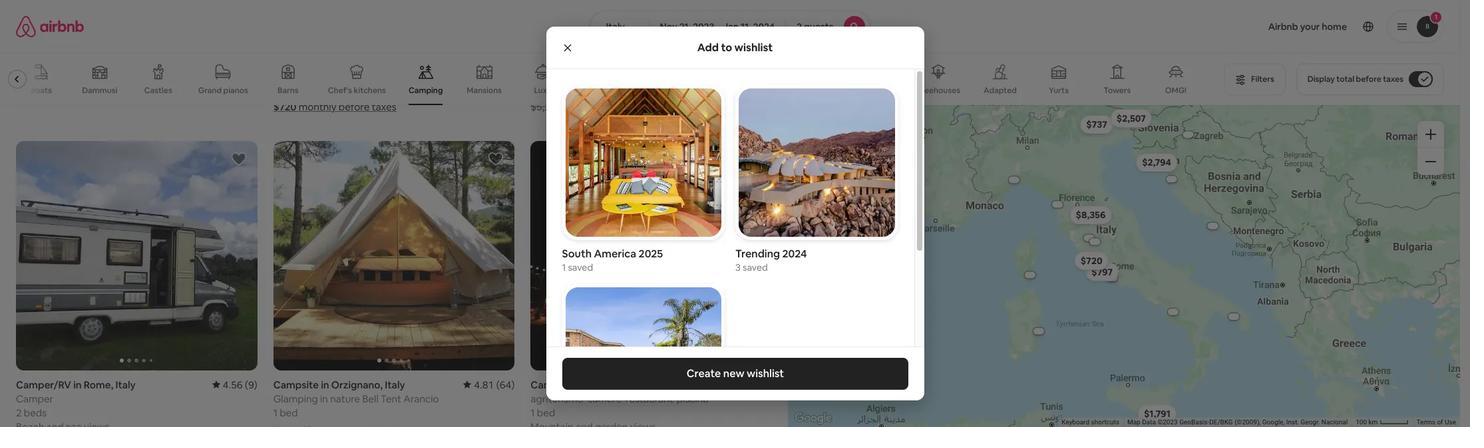 Task type: vqa. For each thing, say whether or not it's contained in the screenshot.
1's miles
no



Task type: describe. For each thing, give the bounding box(es) containing it.
4.95 (22)
[[217, 41, 257, 53]]

4.56 out of 5 average rating,  9 reviews image
[[212, 378, 257, 391]]

1 inside south america 2025 1 saved
[[562, 261, 566, 273]]

nature for sorano,
[[588, 55, 618, 67]]

valley
[[587, 83, 612, 95]]

grand
[[198, 85, 222, 96]]

keyboard shortcuts button
[[1062, 418, 1120, 427]]

$4,983
[[16, 87, 48, 99]]

total
[[1337, 74, 1355, 85]]

and inside tent in sorano, italy glamping in nature with a magnificent view 2 beds garden and valley views $5,269 $4,298 monthly before taxes
[[567, 83, 585, 95]]

$8,356 button
[[1070, 206, 1112, 225]]

castles
[[144, 85, 172, 96]]

km
[[1369, 419, 1378, 426]]

4.94 out of 5 average rating,  18 reviews image
[[721, 41, 772, 53]]

create new wishlist
[[686, 367, 784, 381]]

keyboard shortcuts
[[1062, 419, 1120, 426]]

geogr.
[[1301, 419, 1320, 426]]

italy for camper/rv in civitavecchia, italy roast in the hills immersed in the green  sea view 3 beds sea and garden views $720 monthly before taxes
[[409, 41, 429, 53]]

group for glamping in nature bell tent arancio
[[273, 141, 515, 370]]

campsite for campsite in orzignano, italy glamping in nature bell tent arancio 1 bed
[[273, 378, 319, 391]]

beds inside camper/rv in civitavecchia, italy roast in the hills immersed in the green  sea view 3 beds sea and garden views $720 monthly before taxes
[[281, 69, 304, 81]]

4.94 (18)
[[731, 41, 772, 53]]

view inside tent in sorano, italy glamping in nature with a magnificent view 2 beds garden and valley views $5,269 $4,298 monthly before taxes
[[707, 55, 728, 67]]

$720 button
[[1075, 252, 1109, 270]]

trending 2024 3 saved
[[735, 247, 807, 273]]

in left orzignano,
[[321, 378, 329, 391]]

4.56 (9)
[[223, 378, 257, 391]]

$720 inside $720 $797
[[1081, 255, 1103, 267]]

beds inside camper/rv in rome, italy camper 2 beds
[[24, 406, 47, 419]]

tent for tent in sorano, italy glamping in nature with a magnificent view 2 beds garden and valley views $5,269 $4,298 monthly before taxes
[[531, 41, 552, 53]]

create new wishlist button
[[562, 358, 908, 390]]

zoom in image
[[1426, 129, 1436, 140]]

sea
[[273, 83, 290, 95]]

adapted
[[984, 85, 1017, 96]]

5.0
[[486, 41, 500, 53]]

3 inside the trending 2024 3 saved
[[735, 261, 741, 273]]

omg!
[[1165, 85, 1187, 96]]

italy button
[[589, 11, 649, 43]]

$2,794
[[1142, 157, 1171, 169]]

in right roast
[[301, 55, 309, 67]]

south america 2025 1 saved
[[562, 247, 663, 273]]

earth
[[583, 85, 603, 96]]

restaurant-
[[626, 392, 677, 405]]

monthly inside tent in sorano, italy glamping in nature with a magnificent view 2 beds garden and valley views $5,269 $4,298 monthly before taxes
[[599, 101, 636, 113]]

2 inside "button"
[[797, 21, 802, 33]]

google,
[[1263, 419, 1285, 426]]

creative spaces
[[777, 85, 837, 96]]

before right total
[[1356, 74, 1382, 85]]

bed inside campsite in aquara, italy agriturismo-camere-restaurant-piscina 1 bed
[[537, 406, 555, 419]]

group containing off-the-grid
[[0, 53, 1208, 105]]

(64)
[[496, 378, 515, 391]]

views inside tent in sorano, italy glamping in nature with a magnificent view 2 beds garden and valley views $5,269 $4,298 monthly before taxes
[[615, 83, 640, 95]]

5.0 (3)
[[486, 41, 515, 53]]

©2023
[[1158, 419, 1178, 426]]

taxes inside camper/rv in civitavecchia, italy roast in the hills immersed in the green  sea view 3 beds sea and garden views $720 monthly before taxes
[[372, 101, 397, 113]]

chef's
[[328, 85, 352, 96]]

mansions
[[467, 85, 502, 96]]

glamping for campsite in orzignano, italy glamping in nature bell tent arancio 1 bed
[[273, 392, 318, 405]]

4.81 out of 5 average rating,  64 reviews image
[[463, 378, 515, 391]]

nov 21, 2023 – jan 11, 2024 button
[[649, 11, 786, 43]]

camper/rv for camper
[[16, 378, 71, 391]]

beds inside tent in sorano, italy glamping in nature with a magnificent view 2 beds garden and valley views $5,269 $4,298 monthly before taxes
[[539, 69, 561, 81]]

11,
[[741, 21, 751, 33]]

croatia
[[88, 41, 123, 53]]

urban
[[48, 55, 76, 67]]

2024 inside the trending 2024 3 saved
[[782, 247, 807, 261]]

100 km
[[1356, 419, 1380, 426]]

treehouses
[[917, 85, 960, 96]]

add to wishlist dialog
[[546, 27, 924, 427]]

4.94
[[731, 41, 752, 53]]

100 km button
[[1352, 418, 1413, 427]]

views inside camper/rv in civitavecchia, italy roast in the hills immersed in the green  sea view 3 beds sea and garden views $720 monthly before taxes
[[347, 83, 372, 95]]

grand pianos
[[198, 85, 248, 96]]

add to wishlist: camper/rv in rome, italy image
[[231, 151, 247, 167]]

glamping for tent in sorano, italy glamping in nature with a magnificent view 2 beds garden and valley views $5,269 $4,298 monthly before taxes
[[531, 55, 575, 67]]

add to wishlist: campsite in aquara, italy image
[[745, 151, 761, 167]]

america
[[594, 247, 636, 261]]

garden
[[312, 83, 345, 95]]

4.95
[[217, 41, 237, 53]]

inst.
[[1286, 419, 1299, 426]]

4.81 (64)
[[474, 378, 515, 391]]

monthly inside camper/rv in civitavecchia, italy roast in the hills immersed in the green  sea view 3 beds sea and garden views $720 monthly before taxes
[[299, 101, 336, 113]]

5.0 out of 5 average rating,  3 reviews image
[[475, 41, 515, 53]]

nacional
[[1322, 419, 1348, 426]]

$720 $797
[[1081, 255, 1113, 278]]

creative
[[777, 85, 809, 96]]

guests
[[804, 21, 834, 33]]

de/bkg
[[1210, 419, 1233, 426]]

$2,794 button
[[1136, 153, 1177, 172]]

rome,
[[84, 378, 113, 391]]

1 the from the left
[[312, 55, 327, 67]]

data
[[1142, 419, 1156, 426]]

2 guests button
[[785, 11, 871, 43]]

in down sorano,
[[578, 55, 585, 67]]

map data ©2023 geobasis-de/bkg (©2009), google, inst. geogr. nacional
[[1128, 419, 1348, 426]]

roast
[[273, 55, 299, 67]]

view inside camper/rv in civitavecchia, italy roast in the hills immersed in the green  sea view 3 beds sea and garden views $720 monthly before taxes
[[472, 55, 493, 67]]

a
[[642, 55, 647, 67]]

use
[[1445, 419, 1456, 426]]

in inside tent in zagreb, croatia zaluka urban glamping 1 bed $4,983 monthly before taxes
[[39, 41, 47, 53]]

south
[[562, 247, 592, 261]]

grid
[[741, 85, 756, 96]]

$2,507 $737
[[1086, 112, 1146, 131]]

hills
[[329, 55, 346, 67]]

wishlist for create new wishlist
[[746, 367, 784, 381]]

wishlist for trending 2024, 3 saved group
[[735, 85, 898, 273]]

2 the from the left
[[407, 55, 422, 67]]

4.95 out of 5 average rating,  22 reviews image
[[206, 41, 257, 53]]

terms
[[1417, 419, 1436, 426]]

zoom out image
[[1426, 156, 1436, 167]]

tent inside campsite in orzignano, italy glamping in nature bell tent arancio 1 bed
[[381, 392, 401, 405]]

1 inside campsite in aquara, italy agriturismo-camere-restaurant-piscina 1 bed
[[531, 406, 535, 419]]

$5,269
[[531, 101, 562, 113]]

tent for tent in zagreb, croatia zaluka urban glamping 1 bed $4,983 monthly before taxes
[[16, 41, 37, 53]]

$720 inside camper/rv in civitavecchia, italy roast in the hills immersed in the green  sea view 3 beds sea and garden views $720 monthly before taxes
[[273, 101, 297, 113]]

before inside tent in sorano, italy glamping in nature with a magnificent view 2 beds garden and valley views $5,269 $4,298 monthly before taxes
[[639, 101, 670, 113]]

add to wishlist
[[697, 40, 773, 54]]

before inside camper/rv in civitavecchia, italy roast in the hills immersed in the green  sea view 3 beds sea and garden views $720 monthly before taxes
[[339, 101, 370, 113]]

(3)
[[502, 41, 515, 53]]

bell
[[362, 392, 379, 405]]

zagreb,
[[50, 41, 86, 53]]

saved inside south america 2025 1 saved
[[568, 261, 593, 273]]



Task type: locate. For each thing, give the bounding box(es) containing it.
dammusi
[[82, 85, 117, 96]]

in left sorano,
[[554, 41, 562, 53]]

garden
[[531, 83, 565, 95]]

1 horizontal spatial 2
[[531, 69, 536, 81]]

nov
[[660, 21, 677, 33]]

monthly down homes
[[599, 101, 636, 113]]

0 vertical spatial wishlist
[[735, 40, 773, 54]]

tent up zaluka
[[16, 41, 37, 53]]

bed
[[22, 69, 41, 81], [280, 406, 298, 419], [537, 406, 555, 419]]

3
[[273, 69, 279, 81], [735, 261, 741, 273]]

in inside camper/rv in rome, italy camper 2 beds
[[73, 378, 82, 391]]

italy inside camper/rv in civitavecchia, italy roast in the hills immersed in the green  sea view 3 beds sea and garden views $720 monthly before taxes
[[409, 41, 429, 53]]

0 horizontal spatial the
[[312, 55, 327, 67]]

taxes right total
[[1383, 74, 1404, 85]]

beds
[[281, 69, 304, 81], [539, 69, 561, 81], [24, 406, 47, 419]]

create
[[686, 367, 721, 381]]

beds up garden
[[539, 69, 561, 81]]

1 saved from the left
[[568, 261, 593, 273]]

agriturismo-
[[531, 392, 587, 405]]

2 inside tent in sorano, italy glamping in nature with a magnificent view 2 beds garden and valley views $5,269 $4,298 monthly before taxes
[[531, 69, 536, 81]]

tent inside tent in zagreb, croatia zaluka urban glamping 1 bed $4,983 monthly before taxes
[[16, 41, 37, 53]]

wishlist inside button
[[746, 367, 784, 381]]

3 inside camper/rv in civitavecchia, italy roast in the hills immersed in the green  sea view 3 beds sea and garden views $720 monthly before taxes
[[273, 69, 279, 81]]

$2,507
[[1117, 112, 1146, 124]]

1 horizontal spatial view
[[707, 55, 728, 67]]

2 horizontal spatial bed
[[537, 406, 555, 419]]

camper/rv in civitavecchia, italy roast in the hills immersed in the green  sea view 3 beds sea and garden views $720 monthly before taxes
[[273, 41, 493, 113]]

trending
[[735, 247, 780, 261]]

google map
showing 20 stays. region
[[788, 105, 1460, 427]]

magnificent
[[649, 55, 705, 67]]

0 vertical spatial camper/rv
[[273, 41, 329, 53]]

and right sea
[[292, 83, 310, 95]]

google image
[[791, 410, 835, 427]]

italy for campsite in orzignano, italy glamping in nature bell tent arancio 1 bed
[[385, 378, 405, 391]]

views right valley
[[615, 83, 640, 95]]

0 horizontal spatial glamping
[[78, 55, 123, 67]]

italy inside campsite in aquara, italy agriturismo-camere-restaurant-piscina 1 bed
[[627, 378, 648, 391]]

add to wishlist: campsite in orzignano, italy image
[[488, 151, 504, 167]]

glamping inside tent in sorano, italy glamping in nature with a magnificent view 2 beds garden and valley views $5,269 $4,298 monthly before taxes
[[531, 55, 575, 67]]

2 vertical spatial 2
[[16, 406, 22, 419]]

and inside camper/rv in civitavecchia, italy roast in the hills immersed in the green  sea view 3 beds sea and garden views $720 monthly before taxes
[[292, 83, 310, 95]]

2 saved from the left
[[743, 261, 768, 273]]

italy for tent in sorano, italy glamping in nature with a magnificent view 2 beds garden and valley views $5,269 $4,298 monthly before taxes
[[602, 41, 622, 53]]

21,
[[679, 21, 691, 33]]

beds down roast
[[281, 69, 304, 81]]

2 horizontal spatial beds
[[539, 69, 561, 81]]

1 inside campsite in orzignano, italy glamping in nature bell tent arancio 1 bed
[[273, 406, 277, 419]]

1 view from the left
[[472, 55, 493, 67]]

2 down 'camper'
[[16, 406, 22, 419]]

bed inside tent in zagreb, croatia zaluka urban glamping 1 bed $4,983 monthly before taxes
[[22, 69, 41, 81]]

2024
[[753, 21, 775, 33], [782, 247, 807, 261]]

2024 inside nov 21, 2023 – jan 11, 2024 'button'
[[753, 21, 775, 33]]

2 left guests
[[797, 21, 802, 33]]

0 horizontal spatial tent
[[16, 41, 37, 53]]

glamping inside campsite in orzignano, italy glamping in nature bell tent arancio 1 bed
[[273, 392, 318, 405]]

1 and from the left
[[292, 83, 310, 95]]

campsite inside campsite in orzignano, italy glamping in nature bell tent arancio 1 bed
[[273, 378, 319, 391]]

italy
[[606, 21, 625, 33], [409, 41, 429, 53], [602, 41, 622, 53], [115, 378, 136, 391], [385, 378, 405, 391], [627, 378, 648, 391]]

0 vertical spatial 2
[[797, 21, 802, 33]]

monthly down urban
[[50, 87, 88, 99]]

add
[[697, 40, 719, 54]]

camper/rv
[[273, 41, 329, 53], [16, 378, 71, 391]]

the-
[[725, 85, 741, 96]]

campsite for campsite in aquara, italy agriturismo-camere-restaurant-piscina 1 bed
[[531, 378, 576, 391]]

campsite right (9)
[[273, 378, 319, 391]]

campsite inside campsite in aquara, italy agriturismo-camere-restaurant-piscina 1 bed
[[531, 378, 576, 391]]

0 horizontal spatial beds
[[24, 406, 47, 419]]

$737
[[1086, 119, 1107, 131]]

group for agriturismo-camere-restaurant-piscina
[[531, 141, 1013, 370]]

italy for camper/rv in rome, italy camper 2 beds
[[115, 378, 136, 391]]

1 vertical spatial camper/rv
[[16, 378, 71, 391]]

1 inside tent in zagreb, croatia zaluka urban glamping 1 bed $4,983 monthly before taxes
[[16, 69, 20, 81]]

0 horizontal spatial $720
[[273, 101, 297, 113]]

1 horizontal spatial bed
[[280, 406, 298, 419]]

1 horizontal spatial 3
[[735, 261, 741, 273]]

in inside campsite in aquara, italy agriturismo-camere-restaurant-piscina 1 bed
[[578, 378, 587, 391]]

keyboard
[[1062, 419, 1090, 426]]

0 vertical spatial 2024
[[753, 21, 775, 33]]

earth homes
[[583, 85, 630, 96]]

saved down south
[[568, 261, 593, 273]]

glamping
[[78, 55, 123, 67], [531, 55, 575, 67], [273, 392, 318, 405]]

1 vertical spatial 3
[[735, 261, 741, 273]]

campsite up agriturismo-
[[531, 378, 576, 391]]

0 horizontal spatial and
[[292, 83, 310, 95]]

0 horizontal spatial saved
[[568, 261, 593, 273]]

chef's kitchens
[[328, 85, 386, 96]]

1 horizontal spatial monthly
[[299, 101, 336, 113]]

glamping inside tent in zagreb, croatia zaluka urban glamping 1 bed $4,983 monthly before taxes
[[78, 55, 123, 67]]

1 horizontal spatial 2024
[[782, 247, 807, 261]]

campsite in orzignano, italy glamping in nature bell tent arancio 1 bed
[[273, 378, 439, 419]]

boats
[[30, 85, 52, 96]]

caves
[[659, 85, 682, 96]]

piscina
[[677, 392, 709, 405]]

spaces
[[811, 85, 837, 96]]

2 inside camper/rv in rome, italy camper 2 beds
[[16, 406, 22, 419]]

camping
[[409, 85, 443, 96]]

campsite in aquara, italy agriturismo-camere-restaurant-piscina 1 bed
[[531, 378, 709, 419]]

nature
[[588, 55, 618, 67], [330, 392, 360, 405]]

saved inside the trending 2024 3 saved
[[743, 261, 768, 273]]

3 up sea
[[273, 69, 279, 81]]

1 horizontal spatial saved
[[743, 261, 768, 273]]

taxes inside tent in zagreb, croatia zaluka urban glamping 1 bed $4,983 monthly before taxes
[[123, 87, 148, 99]]

immersed
[[348, 55, 395, 67]]

new
[[723, 367, 744, 381]]

wishlist for south america 2025, 1 saved group
[[562, 85, 725, 273]]

$8,356
[[1076, 209, 1106, 221]]

of
[[1437, 419, 1443, 426]]

2 horizontal spatial tent
[[531, 41, 552, 53]]

group
[[0, 53, 1208, 105], [16, 141, 257, 370], [273, 141, 515, 370], [531, 141, 1013, 370]]

0 horizontal spatial 2
[[16, 406, 22, 419]]

camper/rv for roast
[[273, 41, 329, 53]]

saved down trending
[[743, 261, 768, 273]]

in left aquara,
[[578, 378, 587, 391]]

1 horizontal spatial camper/rv
[[273, 41, 329, 53]]

0 vertical spatial nature
[[588, 55, 618, 67]]

taxes down kitchens
[[372, 101, 397, 113]]

1 vertical spatial $720
[[1081, 255, 1103, 267]]

1 horizontal spatial views
[[615, 83, 640, 95]]

beds down 'camper'
[[24, 406, 47, 419]]

italy inside campsite in orzignano, italy glamping in nature bell tent arancio 1 bed
[[385, 378, 405, 391]]

1 horizontal spatial tent
[[381, 392, 401, 405]]

taxes down caves
[[672, 101, 696, 113]]

1 vertical spatial 2024
[[782, 247, 807, 261]]

before down croatia
[[90, 87, 121, 99]]

2 up the luxe
[[531, 69, 536, 81]]

0 vertical spatial $720
[[273, 101, 297, 113]]

(9)
[[245, 378, 257, 391]]

0 horizontal spatial 2024
[[753, 21, 775, 33]]

nature down orzignano,
[[330, 392, 360, 405]]

sorano,
[[564, 41, 600, 53]]

the left green at the top left
[[407, 55, 422, 67]]

2 view from the left
[[707, 55, 728, 67]]

4.81
[[474, 378, 494, 391]]

3 down trending
[[735, 261, 741, 273]]

barns
[[278, 85, 299, 96]]

italy for campsite in aquara, italy agriturismo-camere-restaurant-piscina 1 bed
[[627, 378, 648, 391]]

in
[[39, 41, 47, 53], [331, 41, 339, 53], [554, 41, 562, 53], [301, 55, 309, 67], [397, 55, 405, 67], [578, 55, 585, 67], [73, 378, 82, 391], [321, 378, 329, 391], [578, 378, 587, 391], [320, 392, 328, 405]]

map
[[1128, 419, 1141, 426]]

tent inside tent in sorano, italy glamping in nature with a magnificent view 2 beds garden and valley views $5,269 $4,298 monthly before taxes
[[531, 41, 552, 53]]

$2,507 button
[[1111, 109, 1152, 128]]

camere-
[[587, 392, 626, 405]]

view down 5.0
[[472, 55, 493, 67]]

zaluka
[[16, 55, 46, 67]]

tent right bell
[[381, 392, 401, 405]]

0 vertical spatial 3
[[273, 69, 279, 81]]

in up the hills
[[331, 41, 339, 53]]

2 horizontal spatial glamping
[[531, 55, 575, 67]]

bed inside campsite in orzignano, italy glamping in nature bell tent arancio 1 bed
[[280, 406, 298, 419]]

2 and from the left
[[567, 83, 585, 95]]

2 horizontal spatial monthly
[[599, 101, 636, 113]]

before down caves
[[639, 101, 670, 113]]

nature inside tent in sorano, italy glamping in nature with a magnificent view 2 beds garden and valley views $5,269 $4,298 monthly before taxes
[[588, 55, 618, 67]]

with
[[620, 55, 640, 67]]

1 vertical spatial wishlist
[[746, 367, 784, 381]]

monthly inside tent in zagreb, croatia zaluka urban glamping 1 bed $4,983 monthly before taxes
[[50, 87, 88, 99]]

2024 right 11,
[[753, 21, 775, 33]]

$797 button
[[1086, 263, 1119, 281]]

None search field
[[589, 11, 871, 43]]

monthly down garden
[[299, 101, 336, 113]]

italy inside button
[[606, 21, 625, 33]]

$1,791 button
[[1138, 405, 1177, 423]]

jan
[[723, 21, 739, 33]]

terms of use
[[1417, 419, 1456, 426]]

$720
[[273, 101, 297, 113], [1081, 255, 1103, 267]]

aquara,
[[589, 378, 625, 391]]

taxes
[[1383, 74, 1404, 85], [123, 87, 148, 99], [372, 101, 397, 113], [672, 101, 696, 113]]

$737 button
[[1080, 115, 1113, 134]]

before inside tent in zagreb, croatia zaluka urban glamping 1 bed $4,983 monthly before taxes
[[90, 87, 121, 99]]

1 horizontal spatial nature
[[588, 55, 618, 67]]

2 campsite from the left
[[531, 378, 576, 391]]

display
[[1308, 74, 1335, 85]]

luxe
[[534, 85, 552, 96]]

0 horizontal spatial campsite
[[273, 378, 319, 391]]

0 horizontal spatial nature
[[330, 392, 360, 405]]

in left rome,
[[73, 378, 82, 391]]

nature inside campsite in orzignano, italy glamping in nature bell tent arancio 1 bed
[[330, 392, 360, 405]]

the left the hills
[[312, 55, 327, 67]]

italy inside tent in sorano, italy glamping in nature with a magnificent view 2 beds garden and valley views $5,269 $4,298 monthly before taxes
[[602, 41, 622, 53]]

1 horizontal spatial campsite
[[531, 378, 576, 391]]

to
[[721, 40, 732, 54]]

nature down sorano,
[[588, 55, 618, 67]]

camper/rv inside camper/rv in civitavecchia, italy roast in the hills immersed in the green  sea view 3 beds sea and garden views $720 monthly before taxes
[[273, 41, 329, 53]]

off-the-grid
[[710, 85, 756, 96]]

views down immersed
[[347, 83, 372, 95]]

camper/rv inside camper/rv in rome, italy camper 2 beds
[[16, 378, 71, 391]]

1 horizontal spatial beds
[[281, 69, 304, 81]]

view down add
[[707, 55, 728, 67]]

orzignano,
[[331, 378, 383, 391]]

yurts
[[1049, 85, 1069, 96]]

2024 right trending
[[782, 247, 807, 261]]

tent right (3)
[[531, 41, 552, 53]]

(22)
[[239, 41, 257, 53]]

1 views from the left
[[347, 83, 372, 95]]

2 views from the left
[[615, 83, 640, 95]]

in right immersed
[[397, 55, 405, 67]]

nature for orzignano,
[[330, 392, 360, 405]]

before down chef's kitchens
[[339, 101, 370, 113]]

0 horizontal spatial 3
[[273, 69, 279, 81]]

wishlist for add to wishlist
[[735, 40, 773, 54]]

the
[[312, 55, 327, 67], [407, 55, 422, 67]]

0 horizontal spatial monthly
[[50, 87, 88, 99]]

nov 21, 2023 – jan 11, 2024
[[660, 21, 775, 33]]

$4,298
[[565, 101, 596, 113]]

1 horizontal spatial the
[[407, 55, 422, 67]]

italy inside camper/rv in rome, italy camper 2 beds
[[115, 378, 136, 391]]

2 horizontal spatial 2
[[797, 21, 802, 33]]

1 horizontal spatial $720
[[1081, 255, 1103, 267]]

camper/rv up roast
[[273, 41, 329, 53]]

0 horizontal spatial view
[[472, 55, 493, 67]]

1 horizontal spatial and
[[567, 83, 585, 95]]

profile element
[[887, 0, 1444, 53]]

0 horizontal spatial views
[[347, 83, 372, 95]]

none search field containing italy
[[589, 11, 871, 43]]

arancio
[[404, 392, 439, 405]]

camper/rv up 'camper'
[[16, 378, 71, 391]]

group for camper
[[16, 141, 257, 370]]

$1,791
[[1144, 408, 1171, 420]]

terms of use link
[[1417, 419, 1456, 426]]

2
[[797, 21, 802, 33], [531, 69, 536, 81], [16, 406, 22, 419]]

1 horizontal spatial glamping
[[273, 392, 318, 405]]

taxes inside tent in sorano, italy glamping in nature with a magnificent view 2 beds garden and valley views $5,269 $4,298 monthly before taxes
[[672, 101, 696, 113]]

100
[[1356, 419, 1367, 426]]

1 campsite from the left
[[273, 378, 319, 391]]

0 horizontal spatial bed
[[22, 69, 41, 81]]

monthly
[[50, 87, 88, 99], [299, 101, 336, 113], [599, 101, 636, 113]]

homes
[[605, 85, 630, 96]]

0 horizontal spatial camper/rv
[[16, 378, 71, 391]]

1 vertical spatial 2
[[531, 69, 536, 81]]

pianos
[[223, 85, 248, 96]]

views
[[347, 83, 372, 95], [615, 83, 640, 95]]

1 vertical spatial nature
[[330, 392, 360, 405]]

in up zaluka
[[39, 41, 47, 53]]

in left bell
[[320, 392, 328, 405]]

1
[[16, 69, 20, 81], [562, 261, 566, 273], [273, 406, 277, 419], [531, 406, 535, 419]]

and up $4,298 at the top of page
[[567, 83, 585, 95]]

2025
[[639, 247, 663, 261]]

taxes right dammusi
[[123, 87, 148, 99]]



